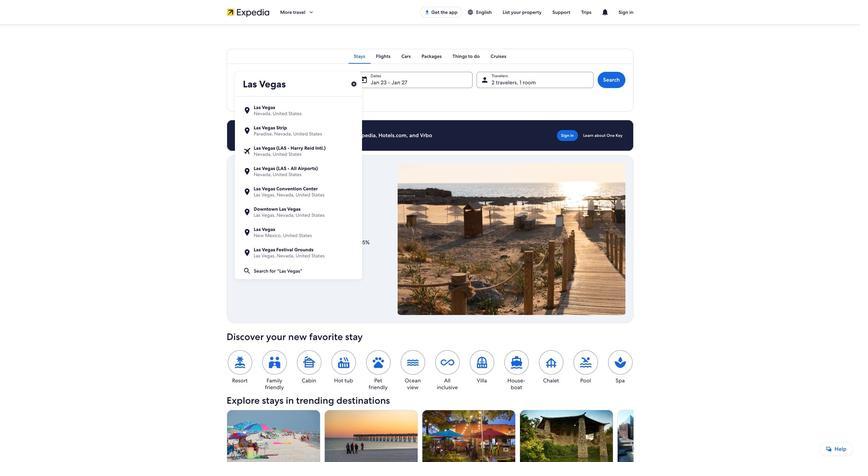 Task type: locate. For each thing, give the bounding box(es) containing it.
japanese tea gardens featuring a garden and a pond image
[[520, 411, 614, 463]]

more travel image
[[308, 9, 314, 15]]

gulf shores showing general coastal views and a sandy beach as well as a small group of people image
[[227, 411, 320, 463]]

main content
[[0, 24, 861, 463]]

Going to text field
[[235, 72, 362, 96]]

pensacola beach which includes a beach, a sunset and general coastal views image
[[325, 411, 418, 463]]

tab list
[[227, 49, 634, 64]]

expedia logo image
[[227, 7, 270, 17]]

clear going to image
[[351, 81, 357, 87]]



Task type: describe. For each thing, give the bounding box(es) containing it.
download the app button image
[[425, 10, 430, 15]]

show next card image
[[630, 444, 638, 452]]

show previous card image
[[223, 444, 231, 452]]

lafayette showing a bar and night scenes as well as a small group of people image
[[422, 411, 516, 463]]

communication center icon image
[[601, 8, 610, 16]]

small image
[[468, 9, 477, 15]]



Task type: vqa. For each thing, say whether or not it's contained in the screenshot.
Islip (ISP - MacArthur) New York, United States
no



